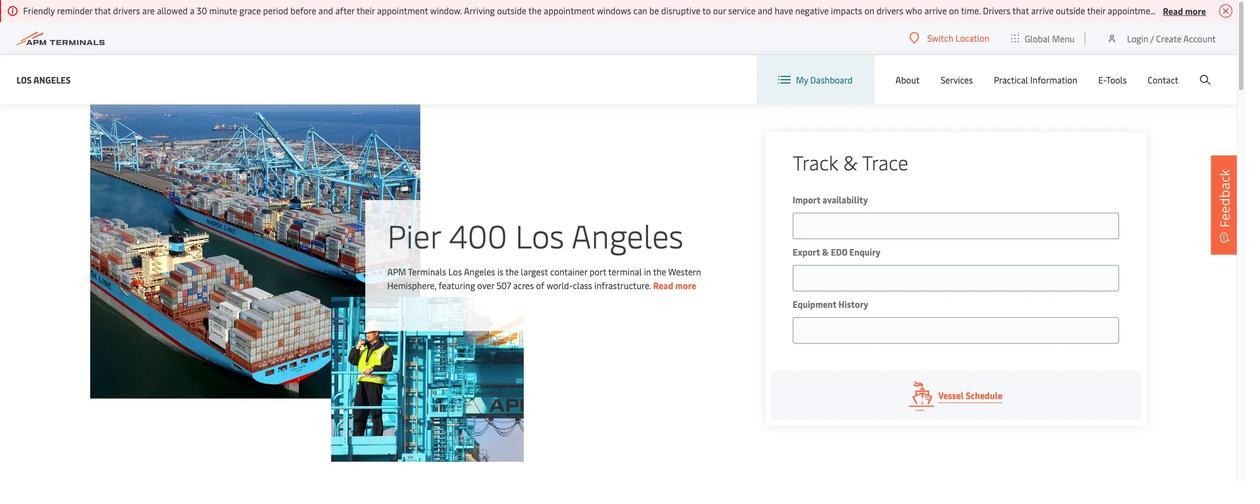 Task type: vqa. For each thing, say whether or not it's contained in the screenshot.
OR
no



Task type: locate. For each thing, give the bounding box(es) containing it.
window.
[[430, 4, 462, 17]]

their
[[357, 4, 375, 17], [1088, 4, 1106, 17]]

2 that from the left
[[1013, 4, 1029, 17]]

1 horizontal spatial drivers
[[877, 4, 904, 17]]

0 vertical spatial more
[[1186, 5, 1206, 17]]

appointment left window.
[[377, 4, 428, 17]]

windows
[[597, 4, 632, 17]]

1 horizontal spatial read
[[1163, 5, 1184, 17]]

los
[[17, 73, 32, 86], [516, 213, 565, 257], [449, 266, 462, 278]]

class
[[573, 279, 592, 291]]

export & edo enquiry
[[793, 246, 881, 258]]

2 horizontal spatial angeles
[[572, 213, 684, 257]]

2 horizontal spatial los
[[516, 213, 565, 257]]

and
[[319, 4, 333, 17], [758, 4, 773, 17]]

arrive right who
[[925, 4, 947, 17]]

the
[[529, 4, 542, 17], [506, 266, 519, 278], [653, 266, 666, 278]]

appointment
[[377, 4, 428, 17], [544, 4, 595, 17], [1108, 4, 1159, 17]]

login / create account link
[[1107, 22, 1216, 54]]

in
[[644, 266, 651, 278]]

be
[[650, 4, 659, 17], [1210, 4, 1219, 17]]

1 horizontal spatial arrive
[[1032, 4, 1054, 17]]

2 outside from the left
[[1056, 4, 1086, 17]]

la secondary image
[[332, 297, 524, 462]]

account
[[1184, 32, 1216, 44]]

on
[[865, 4, 875, 17], [949, 4, 959, 17]]

switch
[[928, 32, 954, 44]]

0 vertical spatial &
[[844, 149, 858, 176]]

acres
[[513, 279, 534, 291]]

30
[[197, 4, 207, 17]]

& left edo in the bottom right of the page
[[822, 246, 829, 258]]

window
[[1161, 4, 1192, 17]]

login / create account
[[1127, 32, 1216, 44]]

& for edo
[[822, 246, 829, 258]]

0 horizontal spatial be
[[650, 4, 659, 17]]

practical
[[994, 74, 1029, 86]]

read more down the western
[[653, 279, 697, 291]]

0 vertical spatial angeles
[[33, 73, 71, 86]]

0 horizontal spatial more
[[676, 279, 697, 291]]

have
[[775, 4, 793, 17]]

who
[[906, 4, 923, 17]]

read left will
[[1163, 5, 1184, 17]]

1 vertical spatial los
[[516, 213, 565, 257]]

0 horizontal spatial arrive
[[925, 4, 947, 17]]

& for trace
[[844, 149, 858, 176]]

1 vertical spatial read
[[653, 279, 674, 291]]

/
[[1151, 32, 1154, 44]]

1 horizontal spatial and
[[758, 4, 773, 17]]

1 horizontal spatial &
[[844, 149, 858, 176]]

1 horizontal spatial that
[[1013, 4, 1029, 17]]

on right the impacts
[[865, 4, 875, 17]]

outside up menu on the top right of the page
[[1056, 4, 1086, 17]]

1 horizontal spatial los
[[449, 266, 462, 278]]

terminals
[[408, 266, 446, 278]]

1 horizontal spatial angeles
[[464, 266, 495, 278]]

1 that from the left
[[95, 4, 111, 17]]

largest
[[521, 266, 548, 278]]

more up account
[[1186, 5, 1206, 17]]

1 vertical spatial angeles
[[572, 213, 684, 257]]

read inside read more "button"
[[1163, 5, 1184, 17]]

0 horizontal spatial and
[[319, 4, 333, 17]]

0 horizontal spatial read
[[653, 279, 674, 291]]

equipment
[[793, 298, 837, 310]]

information
[[1031, 74, 1078, 86]]

that right reminder
[[95, 4, 111, 17]]

read more
[[1163, 5, 1206, 17], [653, 279, 697, 291]]

1 horizontal spatial be
[[1210, 4, 1219, 17]]

2 vertical spatial angeles
[[464, 266, 495, 278]]

0 horizontal spatial &
[[822, 246, 829, 258]]

angeles
[[33, 73, 71, 86], [572, 213, 684, 257], [464, 266, 495, 278]]

1 vertical spatial more
[[676, 279, 697, 291]]

1 horizontal spatial the
[[529, 4, 542, 17]]

los angeles
[[17, 73, 71, 86]]

1 horizontal spatial appointment
[[544, 4, 595, 17]]

arrive
[[925, 4, 947, 17], [1032, 4, 1054, 17]]

3 appointment from the left
[[1108, 4, 1159, 17]]

& left trace
[[844, 149, 858, 176]]

2 appointment from the left
[[544, 4, 595, 17]]

1 horizontal spatial on
[[949, 4, 959, 17]]

read more for read more "button"
[[1163, 5, 1206, 17]]

apm
[[387, 266, 406, 278]]

arrive up global menu button
[[1032, 4, 1054, 17]]

that right drivers
[[1013, 4, 1029, 17]]

outside
[[497, 4, 527, 17], [1056, 4, 1086, 17]]

over
[[477, 279, 494, 291]]

los inside apm terminals los angeles is the largest container port terminal in the western hemisphere, featuring over 507 acres of world-class infrastructure.
[[449, 266, 462, 278]]

0 horizontal spatial angeles
[[33, 73, 71, 86]]

allowed
[[157, 4, 188, 17]]

outside right arriving
[[497, 4, 527, 17]]

1 vertical spatial read more
[[653, 279, 697, 291]]

appointment left windows
[[544, 4, 595, 17]]

0 horizontal spatial that
[[95, 4, 111, 17]]

1 horizontal spatial more
[[1186, 5, 1206, 17]]

services
[[941, 74, 973, 86]]

drivers left are
[[113, 4, 140, 17]]

0 horizontal spatial outside
[[497, 4, 527, 17]]

be left "close alert" image
[[1210, 4, 1219, 17]]

import availability
[[793, 194, 868, 206]]

1 horizontal spatial outside
[[1056, 4, 1086, 17]]

0 horizontal spatial their
[[357, 4, 375, 17]]

0 horizontal spatial read more
[[653, 279, 697, 291]]

0 horizontal spatial drivers
[[113, 4, 140, 17]]

drivers
[[113, 4, 140, 17], [877, 4, 904, 17]]

1 horizontal spatial their
[[1088, 4, 1106, 17]]

more
[[1186, 5, 1206, 17], [676, 279, 697, 291]]

on left time.
[[949, 4, 959, 17]]

e-
[[1099, 74, 1107, 86]]

more down the western
[[676, 279, 697, 291]]

read more up login / create account
[[1163, 5, 1206, 17]]

menu
[[1053, 32, 1075, 44]]

practical information
[[994, 74, 1078, 86]]

0 vertical spatial read more
[[1163, 5, 1206, 17]]

period
[[263, 4, 288, 17]]

container
[[550, 266, 588, 278]]

angeles for pier 400 los angeles
[[572, 213, 684, 257]]

0 horizontal spatial appointment
[[377, 4, 428, 17]]

global
[[1025, 32, 1050, 44]]

and left after
[[319, 4, 333, 17]]

our
[[713, 4, 726, 17]]

drivers left who
[[877, 4, 904, 17]]

tools
[[1107, 74, 1127, 86]]

friendly
[[23, 4, 55, 17]]

are
[[142, 4, 155, 17]]

0 horizontal spatial on
[[865, 4, 875, 17]]

2 their from the left
[[1088, 4, 1106, 17]]

0 vertical spatial read
[[1163, 5, 1184, 17]]

apm terminals los angeles is the largest container port terminal in the western hemisphere, featuring over 507 acres of world-class infrastructure.
[[387, 266, 701, 291]]

and left have
[[758, 4, 773, 17]]

2 horizontal spatial appointment
[[1108, 4, 1159, 17]]

0 vertical spatial los
[[17, 73, 32, 86]]

feedback button
[[1211, 155, 1239, 255]]

0 horizontal spatial los
[[17, 73, 32, 86]]

1 horizontal spatial read more
[[1163, 5, 1206, 17]]

read down the western
[[653, 279, 674, 291]]

read
[[1163, 5, 1184, 17], [653, 279, 674, 291]]

1 vertical spatial &
[[822, 246, 829, 258]]

more for read more "button"
[[1186, 5, 1206, 17]]

appointment up login
[[1108, 4, 1159, 17]]

2 arrive from the left
[[1032, 4, 1054, 17]]

more inside "button"
[[1186, 5, 1206, 17]]

angeles inside apm terminals los angeles is the largest container port terminal in the western hemisphere, featuring over 507 acres of world-class infrastructure.
[[464, 266, 495, 278]]

be right can
[[650, 4, 659, 17]]

angeles for apm terminals los angeles is the largest container port terminal in the western hemisphere, featuring over 507 acres of world-class infrastructure.
[[464, 266, 495, 278]]

2 vertical spatial los
[[449, 266, 462, 278]]



Task type: describe. For each thing, give the bounding box(es) containing it.
read more button
[[1163, 4, 1206, 18]]

feedback
[[1216, 169, 1234, 228]]

track & trace
[[793, 149, 909, 176]]

featuring
[[439, 279, 475, 291]]

contact button
[[1148, 55, 1179, 105]]

time.
[[961, 4, 981, 17]]

read for read more "button"
[[1163, 5, 1184, 17]]

reminder
[[57, 4, 93, 17]]

services button
[[941, 55, 973, 105]]

of
[[536, 279, 545, 291]]

western
[[668, 266, 701, 278]]

after
[[335, 4, 355, 17]]

1 their from the left
[[357, 4, 375, 17]]

service
[[729, 4, 756, 17]]

history
[[839, 298, 869, 310]]

1 be from the left
[[650, 4, 659, 17]]

global menu button
[[1001, 22, 1086, 55]]

arriving
[[464, 4, 495, 17]]

schedule
[[966, 390, 1003, 402]]

vessel schedule
[[939, 390, 1003, 402]]

contact
[[1148, 74, 1179, 86]]

friendly reminder that drivers are allowed a 30 minute grace period before and after their appointment window. arriving outside the appointment windows can be disruptive to our service and have negative impacts on drivers who arrive on time. drivers that arrive outside their appointment window will be turned
[[23, 4, 1246, 17]]

507
[[497, 279, 511, 291]]

infrastructure.
[[595, 279, 651, 291]]

terminal
[[609, 266, 642, 278]]

switch location button
[[910, 32, 990, 44]]

los for apm
[[449, 266, 462, 278]]

2 on from the left
[[949, 4, 959, 17]]

trace
[[862, 149, 909, 176]]

drivers
[[983, 4, 1011, 17]]

read for the read more link
[[653, 279, 674, 291]]

turned
[[1221, 4, 1246, 17]]

port
[[590, 266, 607, 278]]

about
[[896, 74, 920, 86]]

switch location
[[928, 32, 990, 44]]

2 horizontal spatial the
[[653, 266, 666, 278]]

before
[[291, 4, 316, 17]]

read more for the read more link
[[653, 279, 697, 291]]

my dashboard button
[[779, 55, 853, 105]]

vessel
[[939, 390, 964, 402]]

dashboard
[[811, 74, 853, 86]]

login
[[1127, 32, 1149, 44]]

1 and from the left
[[319, 4, 333, 17]]

disruptive
[[661, 4, 701, 17]]

1 on from the left
[[865, 4, 875, 17]]

my dashboard
[[796, 74, 853, 86]]

los angeles link
[[17, 73, 71, 87]]

world-
[[547, 279, 573, 291]]

about button
[[896, 55, 920, 105]]

1 arrive from the left
[[925, 4, 947, 17]]

edo
[[831, 246, 848, 258]]

e-tools
[[1099, 74, 1127, 86]]

1 drivers from the left
[[113, 4, 140, 17]]

equipment history
[[793, 298, 869, 310]]

read more link
[[653, 279, 697, 291]]

impacts
[[831, 4, 863, 17]]

to
[[703, 4, 711, 17]]

can
[[634, 4, 647, 17]]

1 outside from the left
[[497, 4, 527, 17]]

availability
[[823, 194, 868, 206]]

practical information button
[[994, 55, 1078, 105]]

more for the read more link
[[676, 279, 697, 291]]

create
[[1157, 32, 1182, 44]]

is
[[498, 266, 504, 278]]

pier 400 los angeles
[[387, 213, 684, 257]]

vessel schedule link
[[771, 372, 1142, 421]]

los angeles pier 400 image
[[90, 105, 421, 399]]

e-tools button
[[1099, 55, 1127, 105]]

my
[[796, 74, 808, 86]]

global menu
[[1025, 32, 1075, 44]]

hemisphere,
[[387, 279, 437, 291]]

import
[[793, 194, 821, 206]]

los for pier
[[516, 213, 565, 257]]

a
[[190, 4, 195, 17]]

export
[[793, 246, 820, 258]]

pier
[[387, 213, 441, 257]]

negative
[[796, 4, 829, 17]]

0 horizontal spatial the
[[506, 266, 519, 278]]

track
[[793, 149, 839, 176]]

enquiry
[[850, 246, 881, 258]]

2 and from the left
[[758, 4, 773, 17]]

will
[[1194, 4, 1208, 17]]

location
[[956, 32, 990, 44]]

2 be from the left
[[1210, 4, 1219, 17]]

400
[[449, 213, 507, 257]]

minute
[[209, 4, 237, 17]]

close alert image
[[1220, 4, 1233, 18]]

2 drivers from the left
[[877, 4, 904, 17]]

1 appointment from the left
[[377, 4, 428, 17]]

grace
[[239, 4, 261, 17]]



